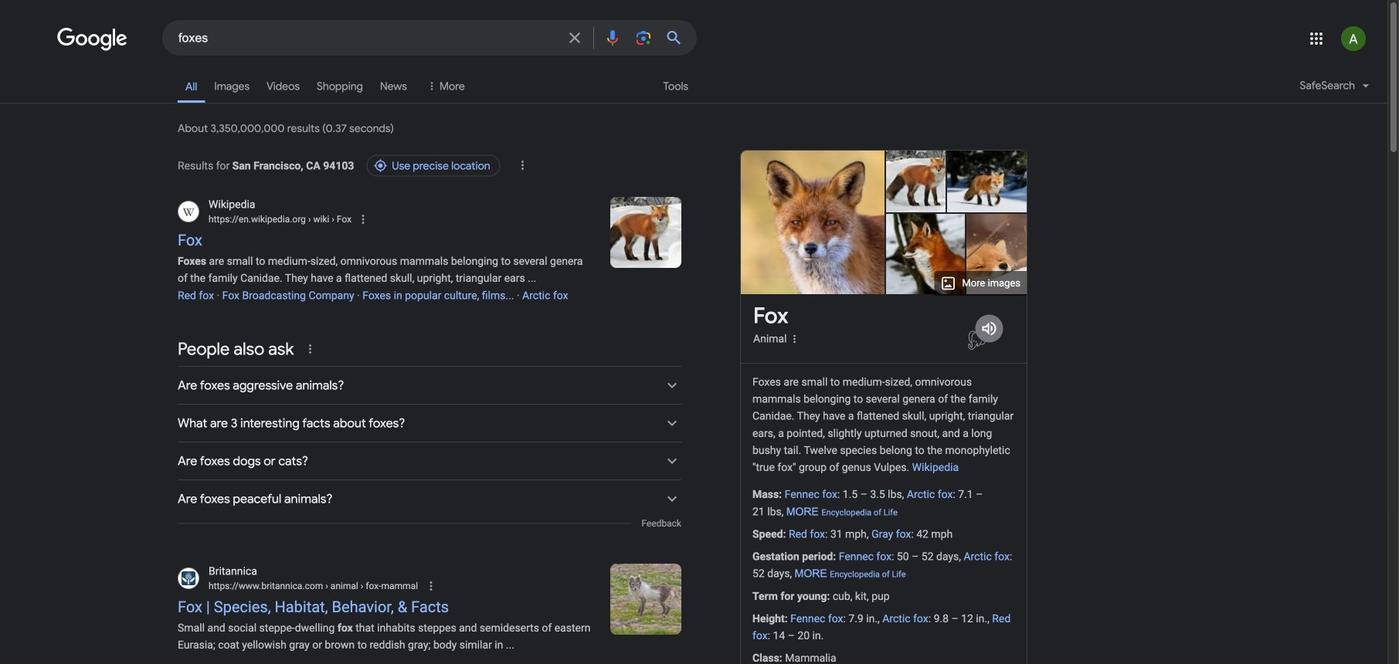 Task type: vqa. For each thing, say whether or not it's contained in the screenshot.
UNITED
no



Task type: locate. For each thing, give the bounding box(es) containing it.
None text field
[[209, 212, 352, 226], [323, 581, 418, 592], [209, 212, 352, 226], [323, 581, 418, 592]]

heading
[[753, 304, 788, 328]]

None text field
[[306, 214, 352, 225], [209, 579, 418, 593], [306, 214, 352, 225], [209, 579, 418, 593]]

species spotlight - red fox (u.s. national park service) image
[[886, 214, 965, 296]]

search by voice image
[[603, 29, 622, 47]]

None search field
[[0, 19, 697, 56]]

red fox | diet, behavior, & adaptations | britannica image
[[947, 151, 1044, 212]]

fox - wikipedia image
[[878, 151, 961, 212]]

navigation
[[0, 68, 1388, 112]]



Task type: describe. For each thing, give the bounding box(es) containing it.
google image
[[57, 28, 128, 51]]

foxes from www.britannica.com image
[[610, 564, 681, 635]]

search by image image
[[634, 29, 653, 47]]

foxes from en.wikipedia.org image
[[610, 197, 681, 268]]

red fox | national geographic image
[[967, 214, 1027, 304]]

Search text field
[[178, 29, 556, 49]]

more options image
[[788, 333, 801, 345]]

more options image
[[787, 331, 802, 347]]



